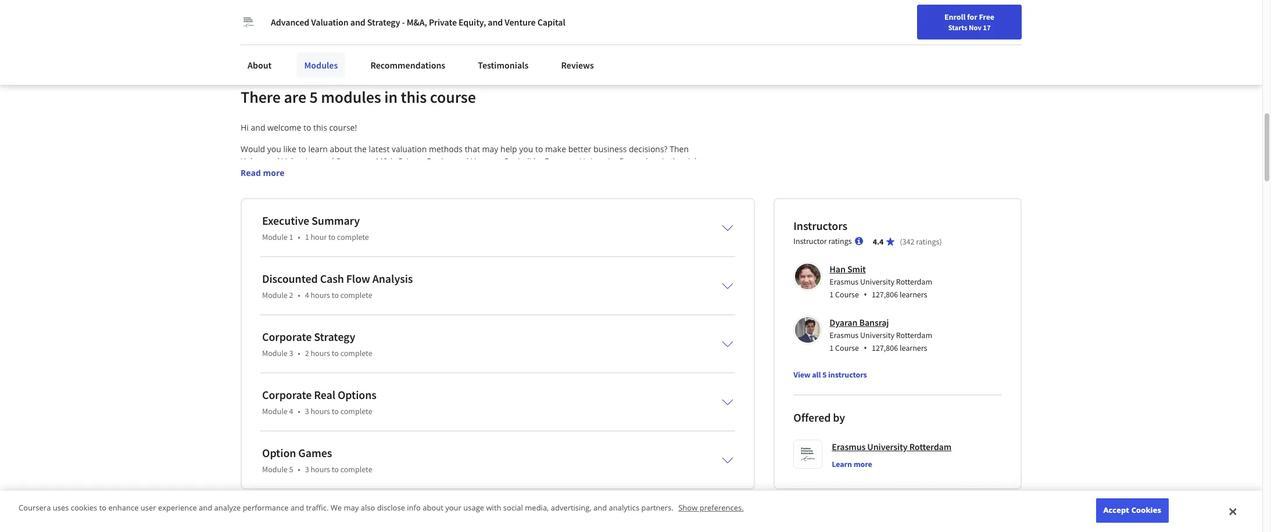 Task type: describe. For each thing, give the bounding box(es) containing it.
2 options, from the left
[[491, 290, 521, 301]]

will
[[255, 204, 267, 215]]

1 vertical spatial performance
[[243, 503, 289, 513]]

determine
[[655, 229, 694, 240]]

0 horizontal spatial may
[[344, 503, 359, 513]]

0 vertical spatial equity,
[[459, 16, 486, 28]]

of up relation
[[607, 497, 614, 508]]

traditionally,
[[389, 217, 438, 228]]

advertising,
[[551, 503, 591, 513]]

we left offer
[[557, 412, 569, 423]]

as:
[[406, 302, 417, 313]]

0 horizontal spatial investment
[[279, 412, 322, 423]]

when
[[370, 314, 392, 325]]

module inside "corporate real options module 4 • 3 hours to complete"
[[262, 406, 288, 417]]

and left daily
[[472, 351, 487, 362]]

module inside discounted cash flow analysis module 2 • 4 hours to complete
[[262, 290, 288, 300]]

the down the knowledge
[[577, 510, 590, 521]]

equity, inside would you like to learn about the latest valuation methods that may help you to make better business decisions? then 'advanced valuation and strategy – m&a, private equity, and venture capital' by erasmus university rotterdam is the right course for you! this course is helpful for executives that need to value complete strategies and for all students interested in corporate finance and strategy. we present the latest tools and show you how to apply them! we will revolutionize your way of decision making, by extending static techniques from corporate finance with dynamic methods to quantify strategic thinking. traditionally, we assess the attractiveness of an investment as a mature business, where future cash flows mainly result from past decisions. but, in an ever-changing world, strategic decisions determine the firm's long-term success and market value. yet managers often have to consider these long-term implications using intuition and experience alone, with little guidance from structured, quantitative analysis. our treatment goes far beyond the use of standard valuation analysis. we introduce the expanded npv, which brings together dcf, real options, and game theory. thinking in terms of options, games, and adaptive strategies may help managers address strategic questions such as: how do you value a leveraged buyout? how can you value a high-tech venture with negative cash flows? when should you invest in new ventures in stages? how can you incorporate rival bidders in the analysis? the tools we provide can improve your decisions in business and in daily life. * who is this class for? we hope that our course appeals to (graduate) students in finance, economics, and business, as well as to high-ranking professionals and a general audience. this course is particularly interesting for venture capitalists, private equity investors, investment bankers, ceos, cfos, and those who aspire these affiliations. we offer this mooc at 3 levels: 1.executive summary: this 1-week module provides critical insights into the principles of corporate valuation and strategy. this is accessible for time-constrained executives and the general audience without any prior knowledge. 2. student level: this level involves an understanding of the technical details.  this level requires basic knowledge of concepts in corporate finance, e.g., the time value of money, financial statement analysis, capital structure, and the relation between risk and returns. learners of th
[[427, 156, 452, 167]]

1 horizontal spatial social
[[503, 503, 523, 513]]

our
[[294, 388, 307, 399]]

the up game
[[361, 278, 373, 289]]

provides
[[318, 449, 351, 460]]

details.
[[440, 497, 467, 508]]

1 vertical spatial can
[[583, 314, 597, 325]]

life.
[[518, 351, 531, 362]]

intuition
[[241, 253, 272, 264]]

1 level from the left
[[258, 497, 275, 508]]

• inside dyaran bansraj erasmus university rotterdam 1 course • 127,806 learners
[[864, 342, 867, 354]]

with down market
[[360, 253, 376, 264]]

0 vertical spatial venture
[[241, 314, 270, 325]]

1 horizontal spatial decisions
[[617, 229, 652, 240]]

user
[[141, 503, 156, 513]]

and left analytics at bottom
[[593, 503, 607, 513]]

world,
[[557, 229, 581, 240]]

1 vertical spatial strategic
[[583, 229, 615, 240]]

0 horizontal spatial business,
[[557, 388, 592, 399]]

and up summary at the top left
[[319, 180, 334, 191]]

0 vertical spatial methods
[[429, 143, 463, 154]]

game
[[361, 290, 382, 301]]

basic
[[542, 497, 561, 508]]

the down where
[[241, 241, 253, 252]]

have
[[495, 241, 514, 252]]

hour
[[311, 232, 327, 242]]

1 vertical spatial high-
[[643, 388, 662, 399]]

• inside executive summary module 1 • 1 hour to complete
[[298, 232, 300, 242]]

course down 'advanced
[[241, 168, 266, 179]]

m&a, inside would you like to learn about the latest valuation methods that may help you to make better business decisions? then 'advanced valuation and strategy – m&a, private equity, and venture capital' by erasmus university rotterdam is the right course for you! this course is helpful for executives that need to value complete strategies and for all students interested in corporate finance and strategy. we present the latest tools and show you how to apply them! we will revolutionize your way of decision making, by extending static techniques from corporate finance with dynamic methods to quantify strategic thinking. traditionally, we assess the attractiveness of an investment as a mature business, where future cash flows mainly result from past decisions. but, in an ever-changing world, strategic decisions determine the firm's long-term success and market value. yet managers often have to consider these long-term implications using intuition and experience alone, with little guidance from structured, quantitative analysis. our treatment goes far beyond the use of standard valuation analysis. we introduce the expanded npv, which brings together dcf, real options, and game theory. thinking in terms of options, games, and adaptive strategies may help managers address strategic questions such as: how do you value a leveraged buyout? how can you value a high-tech venture with negative cash flows? when should you invest in new ventures in stages? how can you incorporate rival bidders in the analysis? the tools we provide can improve your decisions in business and in daily life. * who is this class for? we hope that our course appeals to (graduate) students in finance, economics, and business, as well as to high-ranking professionals and a general audience. this course is particularly interesting for venture capitalists, private equity investors, investment bankers, ceos, cfos, and those who aspire these affiliations. we offer this mooc at 3 levels: 1.executive summary: this 1-week module provides critical insights into the principles of corporate valuation and strategy. this is accessible for time-constrained executives and the general audience without any prior knowledge. 2. student level: this level involves an understanding of the technical details.  this level requires basic knowledge of concepts in corporate finance, e.g., the time value of money, financial statement analysis, capital structure, and the relation between risk and returns. learners of th
[[376, 156, 396, 167]]

2 vertical spatial strategic
[[313, 302, 345, 313]]

complete inside executive summary module 1 • 1 hour to complete
[[337, 232, 369, 242]]

revolutionize
[[269, 204, 319, 215]]

flow
[[346, 271, 370, 286]]

1 horizontal spatial venture
[[505, 16, 536, 28]]

0 vertical spatial general
[[317, 400, 345, 411]]

complete inside would you like to learn about the latest valuation methods that may help you to make better business decisions? then 'advanced valuation and strategy – m&a, private equity, and venture capital' by erasmus university rotterdam is the right course for you! this course is helpful for executives that need to value complete strategies and for all students interested in corporate finance and strategy. we present the latest tools and show you how to apply them! we will revolutionize your way of decision making, by extending static techniques from corporate finance with dynamic methods to quantify strategic thinking. traditionally, we assess the attractiveness of an investment as a mature business, where future cash flows mainly result from past decisions. but, in an ever-changing world, strategic decisions determine the firm's long-term success and market value. yet managers often have to consider these long-term implications using intuition and experience alone, with little guidance from structured, quantitative analysis. our treatment goes far beyond the use of standard valuation analysis. we introduce the expanded npv, which brings together dcf, real options, and game theory. thinking in terms of options, games, and adaptive strategies may help managers address strategic questions such as: how do you value a leveraged buyout? how can you value a high-tech venture with negative cash flows? when should you invest in new ventures in stages? how can you incorporate rival bidders in the analysis? the tools we provide can improve your decisions in business and in daily life. * who is this class for? we hope that our course appeals to (graduate) students in finance, economics, and business, as well as to high-ranking professionals and a general audience. this course is particularly interesting for venture capitalists, private equity investors, investment bankers, ceos, cfos, and those who aspire these affiliations. we offer this mooc at 3 levels: 1.executive summary: this 1-week module provides critical insights into the principles of corporate valuation and strategy. this is accessible for time-constrained executives and the general audience without any prior knowledge. 2. student level: this level involves an understanding of the technical details.  this level requires basic knowledge of concepts in corporate finance, e.g., the time value of money, financial statement analysis, capital structure, and the relation between risk and returns. learners of th
[[507, 168, 543, 179]]

the up adaptive
[[561, 278, 574, 289]]

of down understanding
[[346, 510, 354, 521]]

value.
[[395, 241, 417, 252]]

to up future
[[277, 217, 284, 228]]

0 horizontal spatial decisions
[[390, 351, 425, 362]]

recommendations link
[[363, 52, 452, 78]]

experience inside would you like to learn about the latest valuation methods that may help you to make better business decisions? then 'advanced valuation and strategy – m&a, private equity, and venture capital' by erasmus university rotterdam is the right course for you! this course is helpful for executives that need to value complete strategies and for all students interested in corporate finance and strategy. we present the latest tools and show you how to apply them! we will revolutionize your way of decision making, by extending static techniques from corporate finance with dynamic methods to quantify strategic thinking. traditionally, we assess the attractiveness of an investment as a mature business, where future cash flows mainly result from past decisions. but, in an ever-changing world, strategic decisions determine the firm's long-term success and market value. yet managers often have to consider these long-term implications using intuition and experience alone, with little guidance from structured, quantitative analysis. our treatment goes far beyond the use of standard valuation analysis. we introduce the expanded npv, which brings together dcf, real options, and game theory. thinking in terms of options, games, and adaptive strategies may help managers address strategic questions such as: how do you value a leveraged buyout? how can you value a high-tech venture with negative cash flows? when should you invest in new ventures in stages? how can you incorporate rival bidders in the analysis? the tools we provide can improve your decisions in business and in daily life. * who is this class for? we hope that our course appeals to (graduate) students in finance, economics, and business, as well as to high-ranking professionals and a general audience. this course is particularly interesting for venture capitalists, private equity investors, investment bankers, ceos, cfos, and those who aspire these affiliations. we offer this mooc at 3 levels: 1.executive summary: this 1-week module provides critical insights into the principles of corporate valuation and strategy. this is accessible for time-constrained executives and the general audience without any prior knowledge. 2. student level: this level involves an understanding of the technical details.  this level requires basic knowledge of concepts in corporate finance, e.g., the time value of money, financial statement analysis, capital structure, and the relation between risk and returns. learners of th
[[291, 253, 333, 264]]

this up learn
[[313, 122, 327, 133]]

0 horizontal spatial from
[[385, 229, 403, 240]]

0 vertical spatial social
[[304, 14, 327, 26]]

1 horizontal spatial an
[[490, 229, 499, 240]]

to inside option games module 5 • 3 hours to complete
[[332, 464, 339, 475]]

new
[[472, 314, 488, 325]]

level:
[[281, 485, 303, 496]]

module for option games
[[262, 464, 288, 475]]

statement
[[420, 510, 459, 521]]

0 horizontal spatial students
[[420, 388, 453, 399]]

erasmus university rotterdam
[[832, 441, 952, 453]]

hours inside corporate strategy module 3 • 2 hours to complete
[[311, 348, 330, 358]]

without
[[448, 461, 477, 472]]

use
[[376, 278, 389, 289]]

and left the show
[[474, 180, 489, 191]]

0 vertical spatial valuation
[[392, 143, 427, 154]]

adaptive
[[569, 290, 602, 301]]

far
[[318, 278, 328, 289]]

course up the those
[[404, 400, 429, 411]]

1 horizontal spatial students
[[624, 168, 657, 179]]

success
[[318, 241, 347, 252]]

0 vertical spatial finance,
[[464, 388, 494, 399]]

quantify
[[286, 217, 318, 228]]

1 horizontal spatial may
[[482, 143, 498, 154]]

for up affiliations.
[[527, 400, 538, 411]]

we down 'helpful'
[[371, 180, 383, 191]]

is left 'helpful'
[[345, 168, 351, 179]]

1 vertical spatial by
[[432, 204, 442, 215]]

3 inside "corporate real options module 4 • 3 hours to complete"
[[305, 406, 309, 417]]

to inside corporate strategy module 3 • 2 hours to complete
[[332, 348, 339, 358]]

you right do
[[451, 302, 465, 313]]

well
[[605, 388, 620, 399]]

dyaran bansraj image
[[795, 317, 821, 343]]

1 horizontal spatial venture
[[540, 400, 570, 411]]

dyaran
[[830, 317, 858, 328]]

2 vertical spatial by
[[833, 410, 845, 425]]

bansraj
[[859, 317, 889, 328]]

learners for dyaran bansraj
[[900, 343, 927, 353]]

2 horizontal spatial an
[[559, 217, 569, 228]]

aspire
[[464, 412, 488, 423]]

rotterdam inside would you like to learn about the latest valuation methods that may help you to make better business decisions? then 'advanced valuation and strategy – m&a, private equity, and venture capital' by erasmus university rotterdam is the right course for you! this course is helpful for executives that need to value complete strategies and for all students interested in corporate finance and strategy. we present the latest tools and show you how to apply them! we will revolutionize your way of decision making, by extending static techniques from corporate finance with dynamic methods to quantify strategic thinking. traditionally, we assess the attractiveness of an investment as a mature business, where future cash flows mainly result from past decisions. but, in an ever-changing world, strategic decisions determine the firm's long-term success and market value. yet managers often have to consider these long-term implications using intuition and experience alone, with little guidance from structured, quantitative analysis. our treatment goes far beyond the use of standard valuation analysis. we introduce the expanded npv, which brings together dcf, real options, and game theory. thinking in terms of options, games, and adaptive strategies may help managers address strategic questions such as: how do you value a leveraged buyout? how can you value a high-tech venture with negative cash flows? when should you invest in new ventures in stages? how can you incorporate rival bidders in the analysis? the tools we provide can improve your decisions in business and in daily life. * who is this class for? we hope that our course appeals to (graduate) students in finance, economics, and business, as well as to high-ranking professionals and a general audience. this course is particularly interesting for venture capitalists, private equity investors, investment bankers, ceos, cfos, and those who aspire these affiliations. we offer this mooc at 3 levels: 1.executive summary: this 1-week module provides critical insights into the principles of corporate valuation and strategy. this is accessible for time-constrained executives and the general audience without any prior knowledge. 2. student level: this level involves an understanding of the technical details.  this level requires basic knowledge of concepts in corporate finance, e.g., the time value of money, financial statement analysis, capital structure, and the relation between risk and returns. learners of th
[[619, 156, 660, 167]]

the up 'helpful'
[[354, 143, 367, 154]]

of right way
[[357, 204, 365, 215]]

1 horizontal spatial latest
[[431, 180, 451, 191]]

3 inside option games module 5 • 3 hours to complete
[[305, 464, 309, 475]]

consider
[[526, 241, 558, 252]]

and up buyout?
[[552, 290, 567, 301]]

erasmus inside dyaran bansraj erasmus university rotterdam 1 course • 127,806 learners
[[830, 330, 859, 340]]

17
[[983, 23, 991, 32]]

university up learn more
[[867, 441, 908, 453]]

and down our
[[293, 400, 308, 411]]

1 horizontal spatial investment
[[571, 217, 614, 228]]

daily
[[498, 351, 516, 362]]

corporate up risk
[[662, 497, 699, 508]]

1 horizontal spatial strategies
[[604, 290, 641, 301]]

1 vertical spatial experience
[[158, 503, 197, 513]]

1 horizontal spatial managers
[[433, 241, 471, 252]]

is up hope
[[267, 375, 273, 386]]

with down address
[[272, 314, 288, 325]]

reviews link
[[554, 52, 601, 78]]

and up alone,
[[349, 241, 363, 252]]

0 vertical spatial performance
[[400, 14, 450, 26]]

1 options, from the left
[[311, 290, 342, 301]]

our
[[241, 278, 255, 289]]

for up 'present'
[[381, 168, 392, 179]]

static
[[484, 204, 504, 215]]

levels:
[[651, 412, 674, 423]]

to right "how"
[[548, 180, 555, 191]]

(graduate)
[[378, 388, 417, 399]]

0 horizontal spatial these
[[490, 412, 511, 423]]

0 vertical spatial private
[[429, 16, 457, 28]]

for?
[[311, 375, 326, 386]]

1 horizontal spatial executives
[[395, 168, 434, 179]]

0 horizontal spatial ratings
[[829, 236, 852, 246]]

instructor ratings
[[794, 236, 852, 246]]

techniques
[[506, 204, 548, 215]]

extending
[[444, 204, 481, 215]]

0 vertical spatial from
[[550, 204, 568, 215]]

1 horizontal spatial tools
[[454, 180, 472, 191]]

1 horizontal spatial m&a,
[[407, 16, 427, 28]]

0 vertical spatial valuation
[[311, 16, 349, 28]]

0 vertical spatial business
[[594, 143, 627, 154]]

you left incorporate on the bottom of the page
[[599, 314, 613, 325]]

disclose
[[377, 503, 405, 513]]

as left well
[[594, 388, 603, 399]]

also
[[361, 503, 375, 513]]

1 vertical spatial analysis.
[[474, 278, 506, 289]]

0 vertical spatial cash
[[292, 229, 309, 240]]

the right 'present'
[[416, 180, 429, 191]]

dyaran bansraj link
[[830, 317, 889, 328]]

127,806 for dyaran bansraj
[[872, 343, 898, 353]]

2 vertical spatial valuation
[[531, 449, 566, 460]]

the down static
[[480, 217, 493, 228]]

who
[[247, 375, 265, 386]]

mainly
[[334, 229, 359, 240]]

complete inside option games module 5 • 3 hours to complete
[[340, 464, 372, 475]]

1 horizontal spatial ratings
[[916, 236, 939, 247]]

class
[[291, 375, 309, 386]]

of down time
[[308, 522, 316, 532]]

and down the knowledge
[[561, 510, 575, 521]]

mooc
[[607, 412, 632, 423]]

advanced
[[271, 16, 309, 28]]

1 horizontal spatial strategy.
[[585, 449, 618, 460]]

and down 'beyond'
[[344, 290, 359, 301]]

value up incorporate on the bottom of the page
[[618, 302, 639, 313]]

2 horizontal spatial that
[[465, 143, 480, 154]]

( 342 ratings )
[[900, 236, 942, 247]]

is up interested
[[662, 156, 668, 167]]

rotterdam inside dyaran bansraj erasmus university rotterdam 1 course • 127,806 learners
[[896, 330, 932, 340]]

1 horizontal spatial we
[[440, 217, 451, 228]]

and down critical
[[349, 461, 364, 472]]

is left the accessible at the right bottom of page
[[637, 449, 643, 460]]

to inside "corporate real options module 4 • 3 hours to complete"
[[332, 406, 339, 417]]

we down *
[[241, 388, 253, 399]]

nov
[[969, 23, 982, 32]]

coursera career certificate image
[[802, 0, 996, 61]]

how down adaptive
[[567, 302, 585, 313]]

1 horizontal spatial valuation
[[437, 278, 472, 289]]

you left "how"
[[513, 180, 527, 191]]

how right 'stages?'
[[564, 314, 581, 325]]

of right also
[[380, 497, 387, 508]]

corporate down them!
[[570, 204, 608, 215]]

0 vertical spatial can
[[587, 302, 600, 313]]

1 horizontal spatial cash
[[325, 314, 342, 325]]

on
[[292, 14, 302, 26]]

making,
[[401, 204, 430, 215]]

and left analyze
[[199, 503, 212, 513]]

university inside dyaran bansraj erasmus university rotterdam 1 course • 127,806 learners
[[860, 330, 894, 340]]

your left -
[[381, 14, 398, 26]]

the down negative at the left of the page
[[281, 326, 293, 338]]

0 horizontal spatial that
[[276, 388, 292, 399]]

structure,
[[522, 510, 559, 521]]

yet
[[419, 241, 431, 252]]

present
[[385, 180, 414, 191]]

value up the new
[[467, 302, 487, 313]]

we left the will
[[241, 204, 253, 215]]

we right traffic. at the left of the page
[[331, 503, 342, 513]]

partners.
[[641, 503, 674, 513]]

this down capitalists,
[[591, 412, 605, 423]]

to up quantitative
[[516, 241, 524, 252]]

discounted
[[262, 271, 318, 286]]

)
[[939, 236, 942, 247]]

and right review
[[488, 16, 503, 28]]

firm's
[[255, 241, 276, 252]]

and left -
[[350, 16, 365, 28]]

your right improve
[[371, 351, 388, 362]]

goes
[[298, 278, 315, 289]]

and down learn
[[320, 156, 334, 167]]

1.executive
[[241, 436, 283, 447]]

for left you!
[[268, 168, 279, 179]]

traffic.
[[306, 503, 329, 513]]

review
[[452, 14, 478, 26]]

and right risk
[[674, 510, 689, 521]]

0 vertical spatial strategic
[[320, 217, 352, 228]]

to left make in the top left of the page
[[535, 143, 543, 154]]

*
[[241, 375, 245, 386]]

of up any
[[482, 449, 490, 460]]

valuation inside would you like to learn about the latest valuation methods that may help you to make better business decisions? then 'advanced valuation and strategy – m&a, private equity, and venture capital' by erasmus university rotterdam is the right course for you! this course is helpful for executives that need to value complete strategies and for all students interested in corporate finance and strategy. we present the latest tools and show you how to apply them! we will revolutionize your way of decision making, by extending static techniques from corporate finance with dynamic methods to quantify strategic thinking. traditionally, we assess the attractiveness of an investment as a mature business, where future cash flows mainly result from past decisions. but, in an ever-changing world, strategic decisions determine the firm's long-term success and market value. yet managers often have to consider these long-term implications using intuition and experience alone, with little guidance from structured, quantitative analysis. our treatment goes far beyond the use of standard valuation analysis. we introduce the expanded npv, which brings together dcf, real options, and game theory. thinking in terms of options, games, and adaptive strategies may help managers address strategic questions such as: how do you value a leveraged buyout? how can you value a high-tech venture with negative cash flows? when should you invest in new ventures in stages? how can you incorporate rival bidders in the analysis? the tools we provide can improve your decisions in business and in daily life. * who is this class for? we hope that our course appeals to (graduate) students in finance, economics, and business, as well as to high-ranking professionals and a general audience. this course is particularly interesting for venture capitalists, private equity investors, investment bankers, ceos, cfos, and those who aspire these affiliations. we offer this mooc at 3 levels: 1.executive summary: this 1-week module provides critical insights into the principles of corporate valuation and strategy. this is accessible for time-constrained executives and the general audience without any prior knowledge. 2. student level: this level involves an understanding of the technical details.  this level requires basic knowledge of concepts in corporate finance, e.g., the time value of money, financial statement analysis, capital structure, and the relation between risk and returns. learners of th
[[282, 156, 317, 167]]

to right the welcome on the top of page
[[303, 122, 311, 133]]

a up incorporate on the bottom of the page
[[641, 302, 645, 313]]

alone,
[[335, 253, 358, 264]]

about
[[248, 59, 272, 71]]

to right like
[[298, 143, 306, 154]]

equity
[[642, 400, 665, 411]]

modules link
[[297, 52, 345, 78]]

executive
[[262, 213, 309, 228]]

your left usage
[[445, 503, 461, 513]]

1 vertical spatial that
[[436, 168, 452, 179]]

changing
[[521, 229, 555, 240]]

course down recommendations on the top left
[[430, 86, 476, 107]]

2 for discounted
[[289, 290, 293, 300]]

of up world,
[[550, 217, 557, 228]]

1 horizontal spatial finance
[[610, 204, 638, 215]]

0 horizontal spatial managers
[[241, 302, 278, 313]]

private
[[613, 400, 640, 411]]

and down the firm's
[[275, 253, 289, 264]]

and left time
[[291, 503, 304, 513]]

• inside han smit erasmus university rotterdam 1 course • 127,806 learners
[[864, 288, 867, 301]]

1 down "executive" at the top left of page
[[289, 232, 293, 242]]

(
[[900, 236, 902, 247]]

course down learn
[[317, 168, 343, 179]]

the up financial
[[390, 497, 402, 508]]

offer
[[571, 412, 589, 423]]

2 long- from the left
[[583, 241, 602, 252]]

• inside discounted cash flow analysis module 2 • 4 hours to complete
[[298, 290, 300, 300]]

as up the private
[[622, 388, 631, 399]]

and up affiliations.
[[540, 388, 555, 399]]

1 vertical spatial general
[[380, 461, 409, 472]]

0 vertical spatial latest
[[369, 143, 390, 154]]

corporate for corporate real options
[[262, 388, 312, 402]]

corporate down read more
[[250, 180, 287, 191]]

2 vertical spatial an
[[310, 497, 320, 508]]

0 vertical spatial analysis.
[[546, 253, 578, 264]]

strategy inside would you like to learn about the latest valuation methods that may help you to make better business decisions? then 'advanced valuation and strategy – m&a, private equity, and venture capital' by erasmus university rotterdam is the right course for you! this course is helpful for executives that need to value complete strategies and for all students interested in corporate finance and strategy. we present the latest tools and show you how to apply them! we will revolutionize your way of decision making, by extending static techniques from corporate finance with dynamic methods to quantify strategic thinking. traditionally, we assess the attractiveness of an investment as a mature business, where future cash flows mainly result from past decisions. but, in an ever-changing world, strategic decisions determine the firm's long-term success and market value. yet managers often have to consider these long-term implications using intuition and experience alone, with little guidance from structured, quantitative analysis. our treatment goes far beyond the use of standard valuation analysis. we introduce the expanded npv, which brings together dcf, real options, and game theory. thinking in terms of options, games, and adaptive strategies may help managers address strategic questions such as: how do you value a leveraged buyout? how can you value a high-tech venture with negative cash flows? when should you invest in new ventures in stages? how can you incorporate rival bidders in the analysis? the tools we provide can improve your decisions in business and in daily life. * who is this class for? we hope that our course appeals to (graduate) students in finance, economics, and business, as well as to high-ranking professionals and a general audience. this course is particularly interesting for venture capitalists, private equity investors, investment bankers, ceos, cfos, and those who aspire these affiliations. we offer this mooc at 3 levels: 1.executive summary: this 1-week module provides critical insights into the principles of corporate valuation and strategy. this is accessible for time-constrained executives and the general audience without any prior knowledge. 2. student level: this level involves an understanding of the technical details.  this level requires basic knowledge of concepts in corporate finance, e.g., the time value of money, financial statement analysis, capital structure, and the relation between risk and returns. learners of th
[[336, 156, 367, 167]]

to up 'audience.'
[[368, 388, 376, 399]]

venture inside would you like to learn about the latest valuation methods that may help you to make better business decisions? then 'advanced valuation and strategy – m&a, private equity, and venture capital' by erasmus university rotterdam is the right course for you! this course is helpful for executives that need to value complete strategies and for all students interested in corporate finance and strategy. we present the latest tools and show you how to apply them! we will revolutionize your way of decision making, by extending static techniques from corporate finance with dynamic methods to quantify strategic thinking. traditionally, we assess the attractiveness of an investment as a mature business, where future cash flows mainly result from past decisions. but, in an ever-changing world, strategic decisions determine the firm's long-term success and market value. yet managers often have to consider these long-term implications using intuition and experience alone, with little guidance from structured, quantitative analysis. our treatment goes far beyond the use of standard valuation analysis. we introduce the expanded npv, which brings together dcf, real options, and game theory. thinking in terms of options, games, and adaptive strategies may help managers address strategic questions such as: how do you value a leveraged buyout? how can you value a high-tech venture with negative cash flows? when should you invest in new ventures in stages? how can you incorporate rival bidders in the analysis? the tools we provide can improve your decisions in business and in daily life. * who is this class for? we hope that our course appeals to (graduate) students in finance, economics, and business, as well as to high-ranking professionals and a general audience. this course is particularly interesting for venture capitalists, private equity investors, investment bankers, ceos, cfos, and those who aspire these affiliations. we offer this mooc at 3 levels: 1.executive summary: this 1-week module provides critical insights into the principles of corporate valuation and strategy. this is accessible for time-constrained executives and the general audience without any prior knowledge. 2. student level: this level involves an understanding of the technical details.  this level requires basic knowledge of concepts in corporate finance, e.g., the time value of money, financial statement analysis, capital structure, and the relation between risk and returns. learners of th
[[471, 156, 501, 167]]

1 vertical spatial tools
[[257, 351, 275, 362]]

2 level from the left
[[489, 497, 506, 508]]

treatment
[[257, 278, 296, 289]]

share
[[260, 14, 283, 26]]

accept cookies
[[1103, 505, 1161, 516]]

the down critical
[[366, 461, 378, 472]]

and down offer
[[568, 449, 583, 460]]

how
[[529, 180, 546, 191]]

1 vertical spatial we
[[278, 351, 288, 362]]

apply
[[558, 180, 578, 191]]

introduce
[[523, 278, 559, 289]]

0 vertical spatial strategies
[[545, 168, 582, 179]]

0 vertical spatial high-
[[647, 302, 666, 313]]

the up audience
[[428, 449, 441, 460]]

the down the involves
[[290, 510, 302, 521]]

1 horizontal spatial help
[[661, 290, 678, 301]]

course down 'for?'
[[309, 388, 335, 399]]

of up the theory.
[[391, 278, 399, 289]]



Task type: locate. For each thing, give the bounding box(es) containing it.
1 vertical spatial 2
[[305, 348, 309, 358]]

module right the
[[262, 348, 288, 358]]

strategy up improve
[[314, 329, 355, 344]]

corporate real options module 4 • 3 hours to complete
[[262, 388, 377, 417]]

complete inside corporate strategy module 3 • 2 hours to complete
[[340, 348, 372, 358]]

these down interesting
[[490, 412, 511, 423]]

1 up view all 5 instructors button
[[830, 343, 834, 353]]

you down expanded
[[602, 302, 616, 313]]

from
[[550, 204, 568, 215], [385, 229, 403, 240], [434, 253, 452, 264]]

critical
[[353, 449, 378, 460]]

module inside option games module 5 • 3 hours to complete
[[262, 464, 288, 475]]

• inside "corporate real options module 4 • 3 hours to complete"
[[298, 406, 300, 417]]

1 term from the left
[[297, 241, 316, 252]]

0 vertical spatial executives
[[395, 168, 434, 179]]

to down real
[[332, 406, 339, 417]]

finance up mature
[[610, 204, 638, 215]]

tech
[[666, 302, 683, 313]]

private inside would you like to learn about the latest valuation methods that may help you to make better business decisions? then 'advanced valuation and strategy – m&a, private equity, and venture capital' by erasmus university rotterdam is the right course for you! this course is helpful for executives that need to value complete strategies and for all students interested in corporate finance and strategy. we present the latest tools and show you how to apply them! we will revolutionize your way of decision making, by extending static techniques from corporate finance with dynamic methods to quantify strategic thinking. traditionally, we assess the attractiveness of an investment as a mature business, where future cash flows mainly result from past decisions. but, in an ever-changing world, strategic decisions determine the firm's long-term success and market value. yet managers often have to consider these long-term implications using intuition and experience alone, with little guidance from structured, quantitative analysis. our treatment goes far beyond the use of standard valuation analysis. we introduce the expanded npv, which brings together dcf, real options, and game theory. thinking in terms of options, games, and adaptive strategies may help managers address strategic questions such as: how do you value a leveraged buyout? how can you value a high-tech venture with negative cash flows? when should you invest in new ventures in stages? how can you incorporate rival bidders in the analysis? the tools we provide can improve your decisions in business and in daily life. * who is this class for? we hope that our course appeals to (graduate) students in finance, economics, and business, as well as to high-ranking professionals and a general audience. this course is particularly interesting for venture capitalists, private equity investors, investment bankers, ceos, cfos, and those who aspire these affiliations. we offer this mooc at 3 levels: 1.executive summary: this 1-week module provides critical insights into the principles of corporate valuation and strategy. this is accessible for time-constrained executives and the general audience without any prior knowledge. 2. student level: this level involves an understanding of the technical details.  this level requires basic knowledge of concepts in corporate finance, e.g., the time value of money, financial statement analysis, capital structure, and the relation between risk and returns. learners of th
[[398, 156, 425, 167]]

analysis. down "consider"
[[546, 253, 578, 264]]

with right usage
[[486, 503, 501, 513]]

erasmus university rotterdam image
[[241, 14, 257, 30]]

1 vertical spatial help
[[661, 290, 678, 301]]

2 127,806 from the top
[[872, 343, 898, 353]]

hours down games
[[311, 464, 330, 475]]

0 vertical spatial these
[[560, 241, 581, 252]]

2 vertical spatial may
[[344, 503, 359, 513]]

0 vertical spatial corporate
[[262, 329, 312, 344]]

127,806 for han smit
[[872, 289, 898, 300]]

cash
[[292, 229, 309, 240], [325, 314, 342, 325]]

attractiveness
[[495, 217, 548, 228]]

a up ventures
[[489, 302, 494, 313]]

between
[[623, 510, 656, 521]]

5 module from the top
[[262, 464, 288, 475]]

1 vertical spatial about
[[423, 503, 443, 513]]

2 inside discounted cash flow analysis module 2 • 4 hours to complete
[[289, 290, 293, 300]]

127,806 inside han smit erasmus university rotterdam 1 course • 127,806 learners
[[872, 289, 898, 300]]

course for dyaran
[[835, 343, 859, 353]]

your left way
[[321, 204, 338, 215]]

value up the show
[[485, 168, 505, 179]]

options, down far at the bottom left of page
[[311, 290, 342, 301]]

0 vertical spatial business,
[[663, 217, 698, 228]]

1 horizontal spatial finance,
[[464, 388, 494, 399]]

general down insights at left
[[380, 461, 409, 472]]

risk
[[658, 510, 672, 521]]

corporate down negative at the left of the page
[[262, 329, 312, 344]]

0 vertical spatial investment
[[571, 217, 614, 228]]

venture up bidders
[[241, 314, 270, 325]]

as left mature
[[616, 217, 624, 228]]

1 learners from the top
[[900, 289, 927, 300]]

all inside button
[[812, 369, 821, 380]]

term left implications
[[602, 241, 621, 252]]

of right terms
[[481, 290, 488, 301]]

0 horizontal spatial finance,
[[241, 510, 270, 521]]

complete inside "corporate real options module 4 • 3 hours to complete"
[[340, 406, 372, 417]]

1 vertical spatial business
[[437, 351, 470, 362]]

0 horizontal spatial options,
[[311, 290, 342, 301]]

2 horizontal spatial may
[[643, 290, 659, 301]]

0 horizontal spatial finance
[[289, 180, 317, 191]]

1 127,806 from the top
[[872, 289, 898, 300]]

m&a, right -
[[407, 16, 427, 28]]

erasmus inside han smit erasmus university rotterdam 1 course • 127,806 learners
[[830, 276, 859, 287]]

2 vertical spatial 5
[[289, 464, 293, 475]]

all inside would you like to learn about the latest valuation methods that may help you to make better business decisions? then 'advanced valuation and strategy – m&a, private equity, and venture capital' by erasmus university rotterdam is the right course for you! this course is helpful for executives that need to value complete strategies and for all students interested in corporate finance and strategy. we present the latest tools and show you how to apply them! we will revolutionize your way of decision making, by extending static techniques from corporate finance with dynamic methods to quantify strategic thinking. traditionally, we assess the attractiveness of an investment as a mature business, where future cash flows mainly result from past decisions. but, in an ever-changing world, strategic decisions determine the firm's long-term success and market value. yet managers often have to consider these long-term implications using intuition and experience alone, with little guidance from structured, quantitative analysis. our treatment goes far beyond the use of standard valuation analysis. we introduce the expanded npv, which brings together dcf, real options, and game theory. thinking in terms of options, games, and adaptive strategies may help managers address strategic questions such as: how do you value a leveraged buyout? how can you value a high-tech venture with negative cash flows? when should you invest in new ventures in stages? how can you incorporate rival bidders in the analysis? the tools we provide can improve your decisions in business and in daily life. * who is this class for? we hope that our course appeals to (graduate) students in finance, economics, and business, as well as to high-ranking professionals and a general audience. this course is particularly interesting for venture capitalists, private equity investors, investment bankers, ceos, cfos, and those who aspire these affiliations. we offer this mooc at 3 levels: 1.executive summary: this 1-week module provides critical insights into the principles of corporate valuation and strategy. this is accessible for time-constrained executives and the general audience without any prior knowledge. 2. student level: this level involves an understanding of the technical details.  this level requires basic knowledge of concepts in corporate finance, e.g., the time value of money, financial statement analysis, capital structure, and the relation between risk and returns. learners of th
[[614, 168, 622, 179]]

strategy up 'helpful'
[[336, 156, 367, 167]]

module for corporate strategy
[[262, 348, 288, 358]]

1 vertical spatial 5
[[822, 369, 827, 380]]

equity,
[[459, 16, 486, 28], [427, 156, 452, 167]]

more down 'advanced
[[263, 167, 285, 178]]

0 horizontal spatial general
[[317, 400, 345, 411]]

127,806 down bansraj
[[872, 343, 898, 353]]

2 vertical spatial can
[[322, 351, 335, 362]]

need
[[454, 168, 473, 179]]

university
[[579, 156, 617, 167], [860, 276, 894, 287], [860, 330, 894, 340], [867, 441, 908, 453]]

0 vertical spatial 2
[[289, 290, 293, 300]]

investment down our
[[279, 412, 322, 423]]

corporate inside "corporate real options module 4 • 3 hours to complete"
[[262, 388, 312, 402]]

executives up 'present'
[[395, 168, 434, 179]]

about right the info
[[423, 503, 443, 513]]

business down "invest"
[[437, 351, 470, 362]]

by right "offered"
[[833, 410, 845, 425]]

1 for executive
[[305, 232, 309, 242]]

strategies down "npv,"
[[604, 290, 641, 301]]

127,806 inside dyaran bansraj erasmus university rotterdam 1 course • 127,806 learners
[[872, 343, 898, 353]]

han smit image
[[795, 264, 821, 289]]

2 horizontal spatial from
[[550, 204, 568, 215]]

university inside han smit erasmus university rotterdam 1 course • 127,806 learners
[[860, 276, 894, 287]]

private up 'present'
[[398, 156, 425, 167]]

concepts
[[617, 497, 651, 508]]

1 for han
[[830, 289, 834, 300]]

hours inside discounted cash flow analysis module 2 • 4 hours to complete
[[311, 290, 330, 300]]

3 hours from the top
[[311, 406, 330, 417]]

media
[[328, 14, 353, 26]]

week
[[265, 449, 285, 460]]

view
[[794, 369, 811, 380]]

3 inside would you like to learn about the latest valuation methods that may help you to make better business decisions? then 'advanced valuation and strategy – m&a, private equity, and venture capital' by erasmus university rotterdam is the right course for you! this course is helpful for executives that need to value complete strategies and for all students interested in corporate finance and strategy. we present the latest tools and show you how to apply them! we will revolutionize your way of decision making, by extending static techniques from corporate finance with dynamic methods to quantify strategic thinking. traditionally, we assess the attractiveness of an investment as a mature business, where future cash flows mainly result from past decisions. but, in an ever-changing world, strategic decisions determine the firm's long-term success and market value. yet managers often have to consider these long-term implications using intuition and experience alone, with little guidance from structured, quantitative analysis. our treatment goes far beyond the use of standard valuation analysis. we introduce the expanded npv, which brings together dcf, real options, and game theory. thinking in terms of options, games, and adaptive strategies may help managers address strategic questions such as: how do you value a leveraged buyout? how can you value a high-tech venture with negative cash flows? when should you invest in new ventures in stages? how can you incorporate rival bidders in the analysis? the tools we provide can improve your decisions in business and in daily life. * who is this class for? we hope that our course appeals to (graduate) students in finance, economics, and business, as well as to high-ranking professionals and a general audience. this course is particularly interesting for venture capitalists, private equity investors, investment bankers, ceos, cfos, and those who aspire these affiliations. we offer this mooc at 3 levels: 1.executive summary: this 1-week module provides critical insights into the principles of corporate valuation and strategy. this is accessible for time-constrained executives and the general audience without any prior knowledge. 2. student level: this level involves an understanding of the technical details.  this level requires basic knowledge of concepts in corporate finance, e.g., the time value of money, financial statement analysis, capital structure, and the relation between risk and returns. learners of th
[[644, 412, 649, 423]]

like
[[283, 143, 296, 154]]

help
[[500, 143, 517, 154], [661, 290, 678, 301]]

tools right the
[[257, 351, 275, 362]]

for right the accessible at the right bottom of page
[[686, 449, 697, 460]]

3 down our
[[305, 406, 309, 417]]

this up cfos,
[[386, 400, 402, 411]]

1 vertical spatial more
[[854, 459, 872, 469]]

assess
[[453, 217, 478, 228]]

1 vertical spatial finance,
[[241, 510, 270, 521]]

a left mature
[[626, 217, 631, 228]]

the up interested
[[670, 156, 683, 167]]

more for learn more
[[854, 459, 872, 469]]

1 vertical spatial strategy.
[[585, 449, 618, 460]]

1 vertical spatial cash
[[325, 314, 342, 325]]

None search field
[[166, 7, 445, 31]]

4 inside "corporate real options module 4 • 3 hours to complete"
[[289, 406, 293, 417]]

1 horizontal spatial private
[[429, 16, 457, 28]]

1 horizontal spatial 5
[[309, 86, 318, 107]]

learn
[[308, 143, 328, 154]]

5 for are
[[309, 86, 318, 107]]

prior
[[495, 461, 513, 472]]

2 vertical spatial strategy
[[314, 329, 355, 344]]

university inside would you like to learn about the latest valuation methods that may help you to make better business decisions? then 'advanced valuation and strategy – m&a, private equity, and venture capital' by erasmus university rotterdam is the right course for you! this course is helpful for executives that need to value complete strategies and for all students interested in corporate finance and strategy. we present the latest tools and show you how to apply them! we will revolutionize your way of decision making, by extending static techniques from corporate finance with dynamic methods to quantify strategic thinking. traditionally, we assess the attractiveness of an investment as a mature business, where future cash flows mainly result from past decisions. but, in an ever-changing world, strategic decisions determine the firm's long-term success and market value. yet managers often have to consider these long-term implications using intuition and experience alone, with little guidance from structured, quantitative analysis. our treatment goes far beyond the use of standard valuation analysis. we introduce the expanded npv, which brings together dcf, real options, and game theory. thinking in terms of options, games, and adaptive strategies may help managers address strategic questions such as: how do you value a leveraged buyout? how can you value a high-tech venture with negative cash flows? when should you invest in new ventures in stages? how can you incorporate rival bidders in the analysis? the tools we provide can improve your decisions in business and in daily life. * who is this class for? we hope that our course appeals to (graduate) students in finance, economics, and business, as well as to high-ranking professionals and a general audience. this course is particularly interesting for venture capitalists, private equity investors, investment bankers, ceos, cfos, and those who aspire these affiliations. we offer this mooc at 3 levels: 1.executive summary: this 1-week module provides critical insights into the principles of corporate valuation and strategy. this is accessible for time-constrained executives and the general audience without any prior knowledge. 2. student level: this level involves an understanding of the technical details.  this level requires basic knowledge of concepts in corporate finance, e.g., the time value of money, financial statement analysis, capital structure, and the relation between risk and returns. learners of th
[[579, 156, 617, 167]]

1 vertical spatial students
[[420, 388, 453, 399]]

0 vertical spatial strategy
[[367, 16, 400, 28]]

modules
[[304, 59, 338, 71]]

social
[[304, 14, 327, 26], [503, 503, 523, 513]]

course inside han smit erasmus university rotterdam 1 course • 127,806 learners
[[835, 289, 859, 300]]

learners
[[273, 522, 306, 532]]

hours inside option games module 5 • 3 hours to complete
[[311, 464, 330, 475]]

view all 5 instructors
[[794, 369, 867, 380]]

learners inside han smit erasmus university rotterdam 1 course • 127,806 learners
[[900, 289, 927, 300]]

module for executive summary
[[262, 232, 288, 242]]

them!
[[580, 180, 602, 191]]

cookies
[[1131, 505, 1161, 516]]

0 vertical spatial 5
[[309, 86, 318, 107]]

more for read more
[[263, 167, 285, 178]]

1 vertical spatial 127,806
[[872, 343, 898, 353]]

complete inside discounted cash flow analysis module 2 • 4 hours to complete
[[340, 290, 372, 300]]

this up analysis,
[[471, 497, 487, 508]]

to inside discounted cash flow analysis module 2 • 4 hours to complete
[[332, 290, 339, 300]]

show
[[678, 503, 698, 513]]

4 module from the top
[[262, 406, 288, 417]]

1 inside dyaran bansraj erasmus university rotterdam 1 course • 127,806 learners
[[830, 343, 834, 353]]

4 hours from the top
[[311, 464, 330, 475]]

4 inside discounted cash flow analysis module 2 • 4 hours to complete
[[305, 290, 309, 300]]

involves
[[278, 497, 308, 508]]

module down hope
[[262, 406, 288, 417]]

money,
[[356, 510, 384, 521]]

would
[[241, 143, 265, 154]]

constrained
[[260, 461, 305, 472]]

past
[[405, 229, 422, 240]]

module down week
[[262, 464, 288, 475]]

learners for han smit
[[900, 289, 927, 300]]

this up time-
[[241, 449, 256, 460]]

with up mature
[[640, 204, 656, 215]]

methods
[[429, 143, 463, 154], [241, 217, 274, 228]]

games
[[298, 446, 332, 460]]

1 horizontal spatial 2
[[305, 348, 309, 358]]

1 vertical spatial methods
[[241, 217, 274, 228]]

venture left the capital
[[505, 16, 536, 28]]

1 horizontal spatial analysis.
[[546, 253, 578, 264]]

about inside would you like to learn about the latest valuation methods that may help you to make better business decisions? then 'advanced valuation and strategy – m&a, private equity, and venture capital' by erasmus university rotterdam is the right course for you! this course is helpful for executives that need to value complete strategies and for all students interested in corporate finance and strategy. we present the latest tools and show you how to apply them! we will revolutionize your way of decision making, by extending static techniques from corporate finance with dynamic methods to quantify strategic thinking. traditionally, we assess the attractiveness of an investment as a mature business, where future cash flows mainly result from past decisions. but, in an ever-changing world, strategic decisions determine the firm's long-term success and market value. yet managers often have to consider these long-term implications using intuition and experience alone, with little guidance from structured, quantitative analysis. our treatment goes far beyond the use of standard valuation analysis. we introduce the expanded npv, which brings together dcf, real options, and game theory. thinking in terms of options, games, and adaptive strategies may help managers address strategic questions such as: how do you value a leveraged buyout? how can you value a high-tech venture with negative cash flows? when should you invest in new ventures in stages? how can you incorporate rival bidders in the analysis? the tools we provide can improve your decisions in business and in daily life. * who is this class for? we hope that our course appeals to (graduate) students in finance, economics, and business, as well as to high-ranking professionals and a general audience. this course is particularly interesting for venture capitalists, private equity investors, investment bankers, ceos, cfos, and those who aspire these affiliations. we offer this mooc at 3 levels: 1.executive summary: this 1-week module provides critical insights into the principles of corporate valuation and strategy. this is accessible for time-constrained executives and the general audience without any prior knowledge. 2. student level: this level involves an understanding of the technical details.  this level requires basic knowledge of concepts in corporate finance, e.g., the time value of money, financial statement analysis, capital structure, and the relation between risk and returns. learners of th
[[330, 143, 352, 154]]

high- up rival
[[647, 302, 666, 313]]

0 horizontal spatial strategy.
[[336, 180, 368, 191]]

2 horizontal spatial valuation
[[531, 449, 566, 460]]

bidders
[[241, 326, 269, 338]]

improve
[[337, 351, 369, 362]]

ratings
[[829, 236, 852, 246], [916, 236, 939, 247]]

hours down analysis?
[[311, 348, 330, 358]]

0 horizontal spatial business
[[437, 351, 470, 362]]

an up have
[[490, 229, 499, 240]]

more inside button
[[854, 459, 872, 469]]

and left the those
[[406, 412, 421, 423]]

accept cookies button
[[1096, 499, 1169, 523]]

complete down options
[[340, 406, 372, 417]]

2 corporate from the top
[[262, 388, 312, 402]]

2 course from the top
[[835, 343, 859, 353]]

1 horizontal spatial all
[[812, 369, 821, 380]]

smit
[[847, 263, 866, 275]]

any
[[479, 461, 492, 472]]

decisions up implications
[[617, 229, 652, 240]]

about link
[[241, 52, 279, 78]]

1 vertical spatial decisions
[[390, 351, 425, 362]]

buyout?
[[535, 302, 565, 313]]

course for han
[[835, 289, 859, 300]]

interesting
[[484, 400, 525, 411]]

instructors
[[828, 369, 867, 380]]

• down module
[[298, 464, 300, 475]]

dynamic
[[658, 204, 690, 215]]

corporate
[[262, 329, 312, 344], [262, 388, 312, 402]]

from down "apply"
[[550, 204, 568, 215]]

summary:
[[285, 436, 324, 447]]

0 horizontal spatial strategies
[[545, 168, 582, 179]]

at
[[635, 412, 642, 423]]

particularly
[[439, 400, 482, 411]]

1 vertical spatial 4
[[289, 406, 293, 417]]

valuation up knowledge.
[[531, 449, 566, 460]]

long- up expanded
[[583, 241, 602, 252]]

1 vertical spatial finance
[[610, 204, 638, 215]]

corporate for corporate strategy
[[262, 329, 312, 344]]

2 learners from the top
[[900, 343, 927, 353]]

ratings right 342
[[916, 236, 939, 247]]

1 vertical spatial equity,
[[427, 156, 452, 167]]

2 for corporate
[[305, 348, 309, 358]]

2 down analysis?
[[305, 348, 309, 358]]

1 left "hour"
[[305, 232, 309, 242]]

you left "invest"
[[422, 314, 436, 325]]

0 horizontal spatial we
[[278, 351, 288, 362]]

equity, up testimonials
[[459, 16, 486, 28]]

you!
[[281, 168, 298, 179]]

1 corporate from the top
[[262, 329, 312, 344]]

rotterdam inside han smit erasmus university rotterdam 1 course • 127,806 learners
[[896, 276, 932, 287]]

cookies
[[71, 503, 97, 513]]

this left the accessible at the right bottom of page
[[620, 449, 635, 460]]

0 vertical spatial all
[[614, 168, 622, 179]]

beyond
[[330, 278, 359, 289]]

1 long- from the left
[[278, 241, 297, 252]]

provide
[[291, 351, 319, 362]]

1 horizontal spatial by
[[533, 156, 542, 167]]

• up address
[[298, 290, 300, 300]]

2 hours from the top
[[311, 348, 330, 358]]

0 vertical spatial help
[[500, 143, 517, 154]]

-
[[402, 16, 405, 28]]

valuation right on
[[311, 16, 349, 28]]

a down 'for?'
[[310, 400, 315, 411]]

understanding
[[322, 497, 378, 508]]

1 horizontal spatial about
[[423, 503, 443, 513]]

1 horizontal spatial that
[[436, 168, 452, 179]]

1 vertical spatial private
[[398, 156, 425, 167]]

strategy inside corporate strategy module 3 • 2 hours to complete
[[314, 329, 355, 344]]

3 down module
[[305, 464, 309, 475]]

business, up determine
[[663, 217, 698, 228]]

1 horizontal spatial these
[[560, 241, 581, 252]]

an up time
[[310, 497, 320, 508]]

1
[[289, 232, 293, 242], [305, 232, 309, 242], [830, 289, 834, 300], [830, 343, 834, 353]]

4.4
[[873, 236, 884, 247]]

2 inside corporate strategy module 3 • 2 hours to complete
[[305, 348, 309, 358]]

rival
[[661, 314, 678, 325]]

result
[[361, 229, 383, 240]]

complete down critical
[[340, 464, 372, 475]]

1 module from the top
[[262, 232, 288, 242]]

1 horizontal spatial business,
[[663, 217, 698, 228]]

1 horizontal spatial long-
[[583, 241, 602, 252]]

corporate down class
[[262, 388, 312, 402]]

5 inside button
[[822, 369, 827, 380]]

by right making,
[[432, 204, 442, 215]]

module inside executive summary module 1 • 1 hour to complete
[[262, 232, 288, 242]]

• inside corporate strategy module 3 • 2 hours to complete
[[298, 348, 300, 358]]

1 vertical spatial executives
[[307, 461, 347, 472]]

help up the capital'
[[500, 143, 517, 154]]

options,
[[311, 290, 342, 301], [491, 290, 521, 301]]

hours inside "corporate real options module 4 • 3 hours to complete"
[[311, 406, 330, 417]]

for
[[967, 12, 977, 22], [268, 168, 279, 179], [381, 168, 392, 179], [601, 168, 612, 179], [527, 400, 538, 411], [686, 449, 697, 460]]

leveraged
[[496, 302, 533, 313]]

1-
[[258, 449, 265, 460]]

learn
[[832, 459, 852, 469]]

read
[[241, 167, 261, 178]]

managers down "together"
[[241, 302, 278, 313]]

0 vertical spatial course
[[835, 289, 859, 300]]

1 for dyaran
[[830, 343, 834, 353]]

social left media,
[[503, 503, 523, 513]]

to right "hour"
[[328, 232, 335, 242]]

2 module from the top
[[262, 290, 288, 300]]

1 vertical spatial investment
[[279, 412, 322, 423]]

knowledge.
[[515, 461, 559, 472]]

address
[[281, 302, 311, 313]]

and up 'need'
[[454, 156, 469, 167]]

1 vertical spatial strategy
[[336, 156, 367, 167]]

invest
[[438, 314, 460, 325]]

that up 'need'
[[465, 143, 480, 154]]

that left our
[[276, 388, 292, 399]]

analyze
[[214, 503, 241, 513]]

5 inside option games module 5 • 3 hours to complete
[[289, 464, 293, 475]]

1 vertical spatial corporate
[[262, 388, 312, 402]]

0 horizontal spatial level
[[258, 497, 275, 508]]

corporate
[[250, 180, 287, 191], [570, 204, 608, 215], [492, 449, 529, 460], [662, 497, 699, 508]]

corporate strategy module 3 • 2 hours to complete
[[262, 329, 372, 358]]

strategic up mainly
[[320, 217, 352, 228]]

0 horizontal spatial venture
[[471, 156, 501, 167]]

0 horizontal spatial cash
[[292, 229, 309, 240]]

module down treatment
[[262, 290, 288, 300]]

learners inside dyaran bansraj erasmus university rotterdam 1 course • 127,806 learners
[[900, 343, 927, 353]]

2 vertical spatial from
[[434, 253, 452, 264]]

audience
[[411, 461, 446, 472]]

0 horizontal spatial social
[[304, 14, 327, 26]]

show preferences. link
[[678, 503, 744, 513]]

thinking
[[413, 290, 445, 301]]

2 horizontal spatial by
[[833, 410, 845, 425]]

ventures
[[490, 314, 523, 325]]

0 horizontal spatial help
[[500, 143, 517, 154]]

1 horizontal spatial level
[[489, 497, 506, 508]]

3 module from the top
[[262, 348, 288, 358]]

to inside executive summary module 1 • 1 hour to complete
[[328, 232, 335, 242]]

0 vertical spatial about
[[330, 143, 352, 154]]

0 vertical spatial strategy.
[[336, 180, 368, 191]]

make
[[545, 143, 566, 154]]

2
[[289, 290, 293, 300], [305, 348, 309, 358]]

financial
[[386, 510, 418, 521]]

5 for all
[[822, 369, 827, 380]]

options
[[338, 388, 377, 402]]

course down dyaran on the bottom right
[[835, 343, 859, 353]]

0 horizontal spatial 2
[[289, 290, 293, 300]]

• inside option games module 5 • 3 hours to complete
[[298, 464, 300, 475]]

1 inside han smit erasmus university rotterdam 1 course • 127,806 learners
[[830, 289, 834, 300]]

1 hours from the top
[[311, 290, 330, 300]]

corporate inside corporate strategy module 3 • 2 hours to complete
[[262, 329, 312, 344]]

course inside dyaran bansraj erasmus university rotterdam 1 course • 127,806 learners
[[835, 343, 859, 353]]

3 inside corporate strategy module 3 • 2 hours to complete
[[289, 348, 293, 358]]

0 horizontal spatial venture
[[241, 314, 270, 325]]

mature
[[633, 217, 661, 228]]

of
[[357, 204, 365, 215], [550, 217, 557, 228], [391, 278, 399, 289], [481, 290, 488, 301], [482, 449, 490, 460], [380, 497, 387, 508], [607, 497, 614, 508], [346, 510, 354, 521], [308, 522, 316, 532]]

1 vertical spatial valuation
[[282, 156, 317, 167]]

experience down "hour"
[[291, 253, 333, 264]]

• down our
[[298, 406, 300, 417]]

0 vertical spatial more
[[263, 167, 285, 178]]

real
[[314, 388, 335, 402]]

enroll
[[944, 12, 966, 22]]

future
[[267, 229, 290, 240]]

erasmus inside would you like to learn about the latest valuation methods that may help you to make better business decisions? then 'advanced valuation and strategy – m&a, private equity, and venture capital' by erasmus university rotterdam is the right course for you! this course is helpful for executives that need to value complete strategies and for all students interested in corporate finance and strategy. we present the latest tools and show you how to apply them! we will revolutionize your way of decision making, by extending static techniques from corporate finance with dynamic methods to quantify strategic thinking. traditionally, we assess the attractiveness of an investment as a mature business, where future cash flows mainly result from past decisions. but, in an ever-changing world, strategic decisions determine the firm's long-term success and market value. yet managers often have to consider these long-term implications using intuition and experience alone, with little guidance from structured, quantitative analysis. our treatment goes far beyond the use of standard valuation analysis. we introduce the expanded npv, which brings together dcf, real options, and game theory. thinking in terms of options, games, and adaptive strategies may help managers address strategic questions such as: how do you value a leveraged buyout? how can you value a high-tech venture with negative cash flows? when should you invest in new ventures in stages? how can you incorporate rival bidders in the analysis? the tools we provide can improve your decisions in business and in daily life. * who is this class for? we hope that our course appeals to (graduate) students in finance, economics, and business, as well as to high-ranking professionals and a general audience. this course is particularly interesting for venture capitalists, private equity investors, investment bankers, ceos, cfos, and those who aspire these affiliations. we offer this mooc at 3 levels: 1.executive summary: this 1-week module provides critical insights into the principles of corporate valuation and strategy. this is accessible for time-constrained executives and the general audience without any prior knowledge. 2. student level: this level involves an understanding of the technical details.  this level requires basic knowledge of concepts in corporate finance, e.g., the time value of money, financial statement analysis, capital structure, and the relation between risk and returns. learners of th
[[544, 156, 577, 167]]

where
[[241, 229, 264, 240]]

level down student
[[258, 497, 275, 508]]

1 course from the top
[[835, 289, 859, 300]]

ratings down instructors
[[829, 236, 852, 246]]

welcome
[[267, 122, 301, 133]]

for inside the enroll for free starts nov 17
[[967, 12, 977, 22]]

module inside corporate strategy module 3 • 2 hours to complete
[[262, 348, 288, 358]]

1 horizontal spatial options,
[[491, 290, 521, 301]]

insights
[[380, 449, 409, 460]]

more inside button
[[263, 167, 285, 178]]

2 term from the left
[[602, 241, 621, 252]]

and right hi on the left of page
[[251, 122, 265, 133]]

from up value.
[[385, 229, 403, 240]]

decisions.
[[424, 229, 461, 240]]

1 horizontal spatial experience
[[291, 253, 333, 264]]

0 vertical spatial finance
[[289, 180, 317, 191]]



Task type: vqa. For each thing, say whether or not it's contained in the screenshot.


